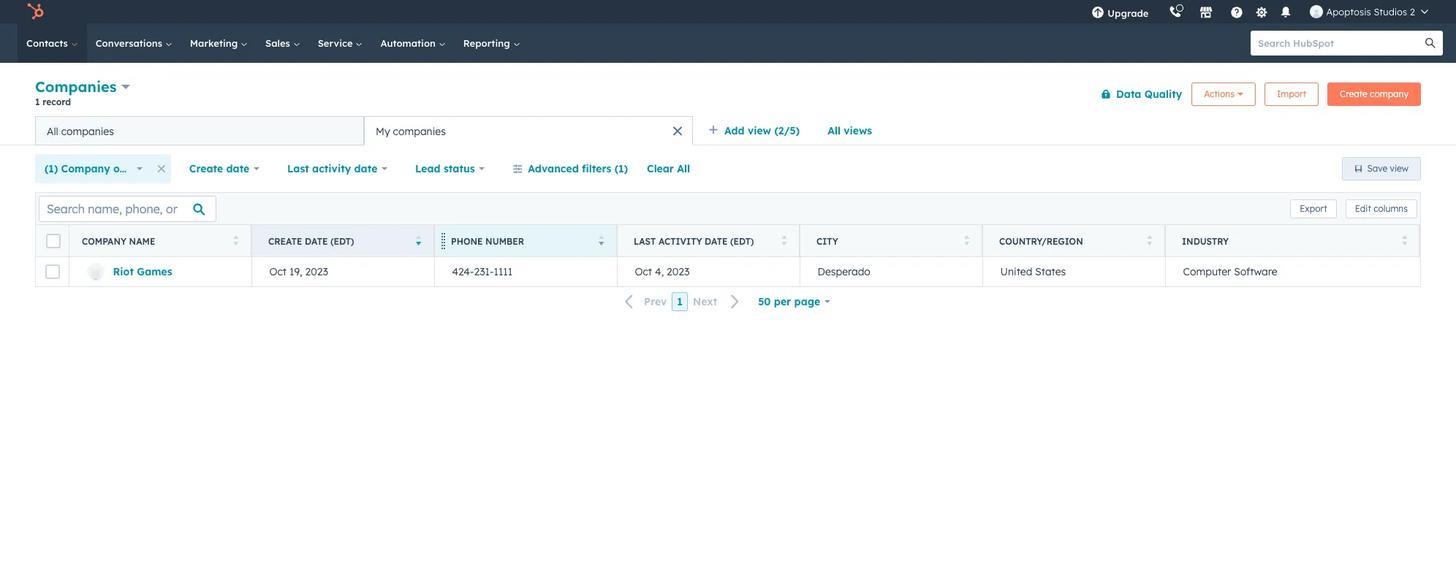 Task type: locate. For each thing, give the bounding box(es) containing it.
0 horizontal spatial view
[[748, 124, 772, 137]]

1 left record
[[35, 97, 40, 108]]

1 horizontal spatial press to sort. image
[[1147, 235, 1153, 245]]

2 press to sort. element from the left
[[599, 235, 604, 248]]

press to sort. image for industry
[[1402, 235, 1408, 245]]

create company
[[1341, 88, 1409, 99]]

0 vertical spatial company
[[61, 162, 110, 176]]

oct left the 19,
[[270, 265, 287, 279]]

0 horizontal spatial date
[[305, 236, 328, 247]]

(edt)
[[331, 236, 354, 247], [731, 236, 754, 247]]

menu item
[[1160, 0, 1162, 23]]

companies right the my
[[393, 125, 446, 138]]

sales link
[[257, 23, 309, 63]]

marketplaces image
[[1200, 7, 1214, 20]]

(1) down all companies
[[45, 162, 58, 176]]

2 (1) from the left
[[615, 162, 628, 176]]

create inside popup button
[[189, 162, 223, 176]]

2 press to sort. image from the left
[[1147, 235, 1153, 245]]

pagination navigation
[[617, 292, 749, 312]]

last inside "popup button"
[[287, 162, 309, 176]]

1 horizontal spatial last
[[634, 236, 656, 247]]

(edt) right activity
[[731, 236, 754, 247]]

(1) company owner button
[[35, 154, 152, 184]]

apoptosis studios 2 button
[[1302, 0, 1438, 23]]

create inside button
[[1341, 88, 1368, 99]]

save view
[[1368, 163, 1409, 174]]

231-
[[474, 265, 494, 279]]

2023 for oct 4, 2023
[[667, 265, 690, 279]]

1 (1) from the left
[[45, 162, 58, 176]]

view right save at the top of page
[[1391, 163, 1409, 174]]

press to sort. image down filters
[[599, 235, 604, 245]]

clear
[[647, 162, 674, 176]]

1 horizontal spatial companies
[[393, 125, 446, 138]]

2 horizontal spatial press to sort. image
[[1402, 235, 1408, 245]]

1111
[[494, 265, 513, 279]]

notifications button
[[1274, 0, 1299, 23]]

1 companies from the left
[[61, 125, 114, 138]]

company up "riot"
[[82, 236, 127, 247]]

0 vertical spatial 1
[[35, 97, 40, 108]]

1 vertical spatial view
[[1391, 163, 1409, 174]]

automation
[[381, 37, 439, 49]]

companies inside button
[[61, 125, 114, 138]]

2 vertical spatial create
[[268, 236, 302, 247]]

1 press to sort. image from the left
[[233, 235, 238, 245]]

descending sort. press to sort ascending. element
[[416, 235, 421, 248]]

0 horizontal spatial (1)
[[45, 162, 58, 176]]

(1) right filters
[[615, 162, 628, 176]]

all
[[828, 124, 841, 137], [47, 125, 58, 138], [677, 162, 690, 176]]

country/region
[[1000, 236, 1084, 247]]

my companies button
[[364, 116, 693, 146]]

1 inside "button"
[[677, 295, 683, 309]]

0 horizontal spatial date
[[226, 162, 250, 176]]

1 horizontal spatial 2023
[[667, 265, 690, 279]]

create left company
[[1341, 88, 1368, 99]]

5 press to sort. element from the left
[[1147, 235, 1153, 248]]

press to sort. image
[[233, 235, 238, 245], [599, 235, 604, 245], [781, 235, 787, 245]]

save
[[1368, 163, 1388, 174]]

3 press to sort. element from the left
[[781, 235, 787, 248]]

1 date from the left
[[226, 162, 250, 176]]

all views link
[[818, 116, 882, 146]]

2 horizontal spatial create
[[1341, 88, 1368, 99]]

1 horizontal spatial (edt)
[[731, 236, 754, 247]]

view inside popup button
[[748, 124, 772, 137]]

3 press to sort. image from the left
[[1402, 235, 1408, 245]]

424-
[[452, 265, 474, 279]]

descending sort. press to sort ascending. image
[[416, 235, 421, 245]]

press to sort. image for phone number
[[599, 235, 604, 245]]

clear all button
[[638, 154, 700, 184]]

0 horizontal spatial companies
[[61, 125, 114, 138]]

last for last activity date (edt)
[[634, 236, 656, 247]]

50 per page
[[759, 295, 821, 309]]

2 2023 from the left
[[667, 265, 690, 279]]

view right add
[[748, 124, 772, 137]]

all right clear
[[677, 162, 690, 176]]

0 vertical spatial view
[[748, 124, 772, 137]]

1 vertical spatial 1
[[677, 295, 683, 309]]

1 horizontal spatial create
[[268, 236, 302, 247]]

create down all companies button
[[189, 162, 223, 176]]

next
[[693, 296, 718, 309]]

0 horizontal spatial last
[[287, 162, 309, 176]]

marketing link
[[181, 23, 257, 63]]

menu
[[1082, 0, 1439, 23]]

1 horizontal spatial date
[[354, 162, 378, 176]]

automation link
[[372, 23, 455, 63]]

view inside button
[[1391, 163, 1409, 174]]

0 horizontal spatial create
[[189, 162, 223, 176]]

hubspot link
[[18, 3, 55, 20]]

2023 for oct 19, 2023
[[305, 265, 328, 279]]

apoptosis
[[1327, 6, 1372, 18]]

conversations
[[96, 37, 165, 49]]

data
[[1117, 87, 1142, 101]]

companies
[[61, 125, 114, 138], [393, 125, 446, 138]]

0 horizontal spatial all
[[47, 125, 58, 138]]

1 press to sort. image from the left
[[964, 235, 970, 245]]

name
[[129, 236, 155, 247]]

create for create company
[[1341, 88, 1368, 99]]

upgrade
[[1108, 7, 1149, 19]]

all left views
[[828, 124, 841, 137]]

companies up (1) company owner popup button
[[61, 125, 114, 138]]

0 horizontal spatial 2023
[[305, 265, 328, 279]]

oct left 4,
[[635, 265, 652, 279]]

create up the 19,
[[268, 236, 302, 247]]

settings image
[[1256, 6, 1269, 19]]

company
[[1371, 88, 1409, 99]]

views
[[844, 124, 873, 137]]

companies inside button
[[393, 125, 446, 138]]

all down the 1 record
[[47, 125, 58, 138]]

1 record
[[35, 97, 71, 108]]

0 vertical spatial create
[[1341, 88, 1368, 99]]

all companies
[[47, 125, 114, 138]]

press to sort. image for city
[[964, 235, 970, 245]]

1 oct from the left
[[270, 265, 287, 279]]

desperado
[[818, 265, 871, 279]]

per
[[774, 295, 792, 309]]

0 horizontal spatial 1
[[35, 97, 40, 108]]

prev
[[644, 296, 667, 309]]

2023 right the 19,
[[305, 265, 328, 279]]

contacts link
[[18, 23, 87, 63]]

date right activity
[[354, 162, 378, 176]]

owner
[[113, 162, 145, 176]]

2023 right 4,
[[667, 265, 690, 279]]

424-231-1111
[[452, 265, 513, 279]]

date
[[226, 162, 250, 176], [354, 162, 378, 176]]

prev button
[[617, 293, 672, 312]]

press to sort. image down create date popup button
[[233, 235, 238, 245]]

oct 19, 2023
[[270, 265, 328, 279]]

company inside popup button
[[61, 162, 110, 176]]

sales
[[266, 37, 293, 49]]

date
[[305, 236, 328, 247], [705, 236, 728, 247]]

3 press to sort. image from the left
[[781, 235, 787, 245]]

save view button
[[1342, 157, 1422, 181]]

0 horizontal spatial press to sort. image
[[964, 235, 970, 245]]

company
[[61, 162, 110, 176], [82, 236, 127, 247]]

2 press to sort. image from the left
[[599, 235, 604, 245]]

50 per page button
[[749, 287, 840, 317]]

press to sort. image left city
[[781, 235, 787, 245]]

1 vertical spatial last
[[634, 236, 656, 247]]

2 date from the left
[[354, 162, 378, 176]]

1 inside companies banner
[[35, 97, 40, 108]]

columns
[[1374, 203, 1409, 214]]

add view (2/5)
[[725, 124, 800, 137]]

press to sort. element
[[233, 235, 238, 248], [599, 235, 604, 248], [781, 235, 787, 248], [964, 235, 970, 248], [1147, 235, 1153, 248], [1402, 235, 1408, 248]]

lead
[[415, 162, 441, 176]]

0 horizontal spatial (edt)
[[331, 236, 354, 247]]

0 vertical spatial last
[[287, 162, 309, 176]]

1 2023 from the left
[[305, 265, 328, 279]]

0 horizontal spatial press to sort. image
[[233, 235, 238, 245]]

2 oct from the left
[[635, 265, 652, 279]]

edit columns button
[[1346, 199, 1418, 218]]

1 horizontal spatial press to sort. image
[[599, 235, 604, 245]]

advanced
[[528, 162, 579, 176]]

1 horizontal spatial (1)
[[615, 162, 628, 176]]

1 vertical spatial create
[[189, 162, 223, 176]]

6 press to sort. element from the left
[[1402, 235, 1408, 248]]

2 companies from the left
[[393, 125, 446, 138]]

press to sort. image for country/region
[[1147, 235, 1153, 245]]

computer software button
[[1166, 257, 1421, 287]]

date down all companies button
[[226, 162, 250, 176]]

settings link
[[1253, 4, 1271, 19]]

date right activity
[[705, 236, 728, 247]]

notifications image
[[1280, 7, 1293, 20]]

help image
[[1231, 7, 1244, 20]]

edit
[[1356, 203, 1372, 214]]

4 press to sort. element from the left
[[964, 235, 970, 248]]

last left activity
[[287, 162, 309, 176]]

1 horizontal spatial oct
[[635, 265, 652, 279]]

2 horizontal spatial press to sort. image
[[781, 235, 787, 245]]

view for save
[[1391, 163, 1409, 174]]

(1) inside popup button
[[45, 162, 58, 176]]

create
[[1341, 88, 1368, 99], [189, 162, 223, 176], [268, 236, 302, 247]]

(2/5)
[[775, 124, 800, 137]]

1 right prev at the bottom of page
[[677, 295, 683, 309]]

2 horizontal spatial all
[[828, 124, 841, 137]]

computer
[[1184, 265, 1232, 279]]

press to sort. image
[[964, 235, 970, 245], [1147, 235, 1153, 245], [1402, 235, 1408, 245]]

press to sort. element for country/region
[[1147, 235, 1153, 248]]

(edt) down last activity date "popup button"
[[331, 236, 354, 247]]

software
[[1235, 265, 1278, 279]]

company down all companies
[[61, 162, 110, 176]]

all for all views
[[828, 124, 841, 137]]

oct for oct 19, 2023
[[270, 265, 287, 279]]

1 horizontal spatial 1
[[677, 295, 683, 309]]

last up 4,
[[634, 236, 656, 247]]

record
[[43, 97, 71, 108]]

0 horizontal spatial oct
[[270, 265, 287, 279]]

1 horizontal spatial date
[[705, 236, 728, 247]]

view
[[748, 124, 772, 137], [1391, 163, 1409, 174]]

date up oct 19, 2023
[[305, 236, 328, 247]]

import button
[[1265, 82, 1319, 106]]

1 horizontal spatial view
[[1391, 163, 1409, 174]]



Task type: vqa. For each thing, say whether or not it's contained in the screenshot.
Riot Games LINK
yes



Task type: describe. For each thing, give the bounding box(es) containing it.
conversations link
[[87, 23, 181, 63]]

united states button
[[983, 257, 1166, 287]]

contacts
[[26, 37, 71, 49]]

service link
[[309, 23, 372, 63]]

date inside last activity date "popup button"
[[354, 162, 378, 176]]

games
[[137, 265, 172, 279]]

next button
[[688, 293, 749, 312]]

number
[[486, 236, 525, 247]]

create company button
[[1328, 82, 1422, 106]]

1 for 1 record
[[35, 97, 40, 108]]

studios
[[1374, 6, 1408, 18]]

data quality button
[[1092, 79, 1184, 109]]

last activity date
[[287, 162, 378, 176]]

last activity date button
[[278, 154, 397, 184]]

date inside create date popup button
[[226, 162, 250, 176]]

1 horizontal spatial all
[[677, 162, 690, 176]]

companies button
[[35, 76, 130, 97]]

menu containing apoptosis studios 2
[[1082, 0, 1439, 23]]

advanced filters (1)
[[528, 162, 628, 176]]

424-231-1111 button
[[434, 257, 617, 287]]

add
[[725, 124, 745, 137]]

phone number
[[451, 236, 525, 247]]

1 date from the left
[[305, 236, 328, 247]]

tara schultz image
[[1311, 5, 1324, 18]]

city
[[817, 236, 839, 247]]

create date
[[189, 162, 250, 176]]

1 (edt) from the left
[[331, 236, 354, 247]]

phone
[[451, 236, 483, 247]]

(1) inside 'button'
[[615, 162, 628, 176]]

computer software
[[1184, 265, 1278, 279]]

search image
[[1426, 38, 1436, 48]]

activity
[[312, 162, 351, 176]]

press to sort. image for last activity date (edt)
[[781, 235, 787, 245]]

united
[[1001, 265, 1033, 279]]

riot games link
[[113, 265, 172, 279]]

companies
[[35, 78, 117, 96]]

press to sort. element for city
[[964, 235, 970, 248]]

desperado button
[[800, 257, 983, 287]]

actions
[[1205, 88, 1235, 99]]

press to sort. element for last activity date (edt)
[[781, 235, 787, 248]]

filters
[[582, 162, 612, 176]]

company name
[[82, 236, 155, 247]]

reporting
[[464, 37, 513, 49]]

calling icon image
[[1170, 6, 1183, 19]]

lead status button
[[406, 154, 495, 184]]

help button
[[1225, 0, 1250, 23]]

marketplaces button
[[1192, 0, 1222, 23]]

2 (edt) from the left
[[731, 236, 754, 247]]

create for create date
[[189, 162, 223, 176]]

advanced filters (1) button
[[503, 154, 638, 184]]

create date button
[[180, 154, 269, 184]]

press to sort. element for industry
[[1402, 235, 1408, 248]]

edit columns
[[1356, 203, 1409, 214]]

upgrade image
[[1092, 7, 1105, 20]]

last activity date (edt)
[[634, 236, 754, 247]]

1 press to sort. element from the left
[[233, 235, 238, 248]]

1 for 1
[[677, 295, 683, 309]]

service
[[318, 37, 356, 49]]

1 vertical spatial company
[[82, 236, 127, 247]]

1 button
[[672, 293, 688, 312]]

united states
[[1001, 265, 1067, 279]]

data quality
[[1117, 87, 1183, 101]]

industry
[[1183, 236, 1230, 247]]

Search name, phone, or domain search field
[[39, 196, 216, 222]]

states
[[1036, 265, 1067, 279]]

create date (edt)
[[268, 236, 354, 247]]

create for create date (edt)
[[268, 236, 302, 247]]

view for add
[[748, 124, 772, 137]]

all companies button
[[35, 116, 364, 146]]

Search HubSpot search field
[[1251, 31, 1431, 56]]

status
[[444, 162, 475, 176]]

import
[[1278, 88, 1307, 99]]

companies for my companies
[[393, 125, 446, 138]]

search button
[[1419, 31, 1444, 56]]

2 date from the left
[[705, 236, 728, 247]]

page
[[795, 295, 821, 309]]

companies banner
[[35, 75, 1422, 116]]

hubspot image
[[26, 3, 44, 20]]

add view (2/5) button
[[699, 116, 818, 146]]

all for all companies
[[47, 125, 58, 138]]

reporting link
[[455, 23, 529, 63]]

19,
[[290, 265, 302, 279]]

quality
[[1145, 87, 1183, 101]]

marketing
[[190, 37, 241, 49]]

clear all
[[647, 162, 690, 176]]

lead status
[[415, 162, 475, 176]]

export
[[1300, 203, 1328, 214]]

press to sort. element for phone number
[[599, 235, 604, 248]]

actions button
[[1192, 82, 1256, 106]]

my
[[376, 125, 390, 138]]

last for last activity date
[[287, 162, 309, 176]]

oct for oct 4, 2023
[[635, 265, 652, 279]]

all views
[[828, 124, 873, 137]]

(1) company owner
[[45, 162, 145, 176]]

companies for all companies
[[61, 125, 114, 138]]

riot games
[[113, 265, 172, 279]]

apoptosis studios 2
[[1327, 6, 1416, 18]]



